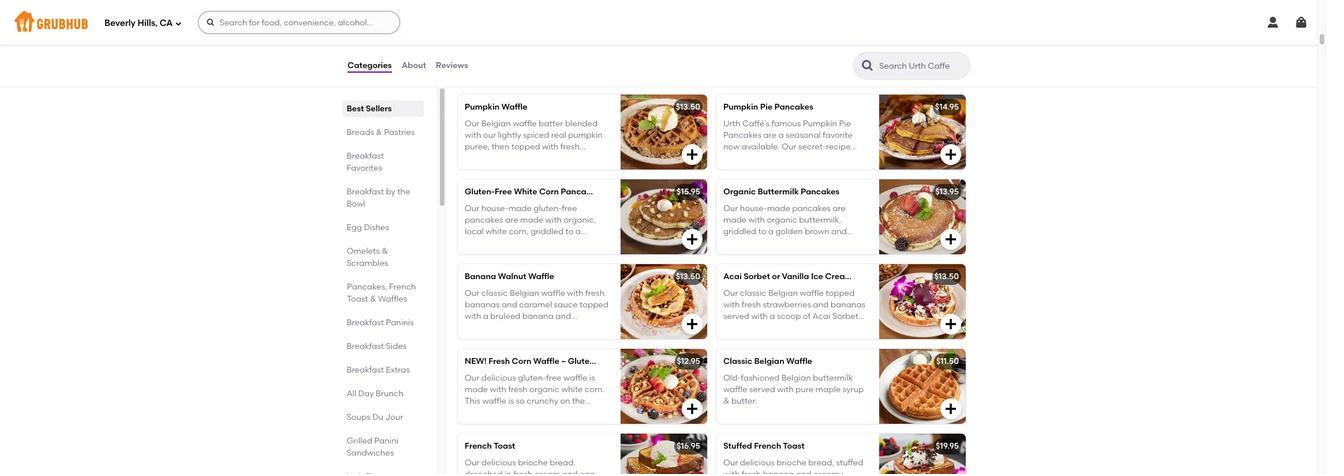 Task type: locate. For each thing, give the bounding box(es) containing it.
breakfast up day
[[347, 366, 385, 375]]

egg dishes
[[347, 223, 390, 233]]

stuffed french toast
[[724, 442, 805, 452]]

made up griddled
[[724, 215, 747, 225]]

french for stuffed french toast
[[755, 442, 782, 452]]

Search Urth Caffe search field
[[879, 61, 967, 72]]

our for our delicious brioche bread, drenched in fresh cream and eg
[[465, 458, 480, 468]]

bruleed
[[491, 312, 521, 322]]

walnut
[[498, 272, 527, 282]]

1 horizontal spatial pumpkin
[[724, 102, 759, 112]]

our inside our delicious brioche bread, drenched in fresh cream and eg
[[465, 458, 480, 468]]

pure inside our house-made pancakes are made with organic buttermilk, griddled to a golden brown and topped with acacia honey butter. served with pure maple syrup.
[[771, 251, 789, 260]]

day
[[359, 389, 374, 399]]

2 vertical spatial our
[[465, 458, 480, 468]]

breakfast for breakfast extras
[[347, 366, 385, 375]]

1 horizontal spatial fresh
[[586, 289, 605, 298]]

breakfast
[[347, 151, 385, 161], [347, 187, 385, 197], [347, 318, 385, 328], [347, 342, 385, 352], [347, 366, 385, 375]]

pie
[[761, 102, 773, 112]]

toast for stuffed french toast
[[784, 442, 805, 452]]

breakfast for breakfast by the bowl
[[347, 187, 385, 197]]

toast
[[347, 295, 368, 304], [494, 442, 516, 452], [784, 442, 805, 452]]

pure down buttermilk
[[796, 385, 814, 395]]

0 horizontal spatial waffle
[[542, 289, 565, 298]]

new! fresh corn waffle – gluten-free image
[[621, 350, 708, 425]]

breakfast up bowl
[[347, 187, 385, 197]]

maple down buttermilk
[[816, 385, 841, 395]]

breakfast up breakfast extras
[[347, 342, 385, 352]]

our inside our house-made pancakes are made with organic buttermilk, griddled to a golden brown and topped with acacia honey butter. served with pure maple syrup.
[[724, 204, 739, 214]]

0 horizontal spatial butter.
[[732, 397, 758, 407]]

caramel
[[519, 300, 552, 310]]

breakfast by the bowl
[[347, 187, 411, 209]]

soups du jour
[[347, 413, 404, 423]]

0 horizontal spatial toast
[[347, 295, 368, 304]]

0 vertical spatial free
[[495, 187, 512, 197]]

breakfast extras tab
[[347, 365, 419, 377]]

1 vertical spatial fresh
[[514, 470, 533, 475]]

french right stuffed
[[755, 442, 782, 452]]

0 vertical spatial gluten-
[[465, 187, 495, 197]]

and inside our delicious brioche bread, drenched in fresh cream and eg
[[563, 470, 578, 475]]

organic
[[767, 215, 798, 225]]

and
[[832, 227, 847, 237], [502, 300, 518, 310], [556, 312, 571, 322], [563, 470, 578, 475]]

breakfast inside breakfast by the bowl
[[347, 187, 385, 197]]

stuffed
[[724, 442, 753, 452]]

2 pumpkin from the left
[[724, 102, 759, 112]]

free right –
[[598, 357, 616, 367]]

french up waffles
[[389, 282, 416, 292]]

french inside the pancakes, french toast & waffles
[[389, 282, 416, 292]]

pure down acacia
[[771, 251, 789, 260]]

1 pumpkin from the left
[[465, 102, 500, 112]]

toast inside the pancakes, french toast & waffles
[[347, 295, 368, 304]]

honey
[[803, 239, 827, 249]]

0 vertical spatial corn
[[540, 187, 559, 197]]

breakfast paninis
[[347, 318, 414, 328]]

0 horizontal spatial pumpkin
[[465, 102, 500, 112]]

1 breakfast from the top
[[347, 151, 385, 161]]

brioche
[[518, 458, 548, 468]]

topped
[[724, 239, 753, 249], [580, 300, 609, 310]]

& inside the pancakes, french toast & waffles
[[370, 295, 376, 304]]

fresh down the brioche
[[514, 470, 533, 475]]

omelets & scrambles tab
[[347, 246, 419, 270]]

beverly hills, ca
[[105, 18, 173, 28]]

with
[[749, 215, 765, 225], [755, 239, 771, 249], [753, 251, 769, 260], [567, 289, 584, 298], [465, 312, 481, 322], [506, 324, 523, 334], [778, 385, 794, 395]]

waffle
[[502, 102, 528, 112], [529, 272, 555, 282], [855, 272, 881, 282], [534, 357, 560, 367], [787, 357, 813, 367]]

$13.95
[[936, 187, 960, 197]]

waffle inside our classic belgian waffle with fresh bananas and caramel sauce topped with a bruleed banana and garnished with chopped roasted walnuts.
[[542, 289, 565, 298]]

1 horizontal spatial butter.
[[829, 239, 855, 249]]

buttermilk
[[758, 187, 799, 197]]

pancakes right pie
[[775, 102, 814, 112]]

toast down "pancakes,"
[[347, 295, 368, 304]]

with inside old-fashioned belgian buttermilk waffle served with pure maple syrup & butter.
[[778, 385, 794, 395]]

& right breads
[[377, 128, 383, 137]]

butter. inside our house-made pancakes are made with organic buttermilk, griddled to a golden brown and topped with acacia honey butter. served with pure maple syrup.
[[829, 239, 855, 249]]

our delicious brioche bread, drenched in fresh cream and eg
[[465, 458, 606, 475]]

drenched
[[465, 470, 503, 475]]

griddled
[[724, 227, 757, 237]]

1 vertical spatial butter.
[[732, 397, 758, 407]]

served
[[750, 385, 776, 395]]

1 horizontal spatial topped
[[724, 239, 753, 249]]

corn right fresh
[[512, 357, 532, 367]]

0 vertical spatial our
[[724, 204, 739, 214]]

soups
[[347, 413, 371, 423]]

breakfast up 'favorites'
[[347, 151, 385, 161]]

1 vertical spatial gluten-
[[568, 357, 598, 367]]

classic belgian waffle image
[[880, 350, 966, 425]]

pumpkin left pie
[[724, 102, 759, 112]]

with down house-
[[749, 215, 765, 225]]

svg image for organic buttermilk pancakes
[[686, 233, 700, 247]]

1 horizontal spatial french
[[465, 442, 492, 452]]

waffle up the sauce
[[542, 289, 565, 298]]

& down old-
[[724, 397, 730, 407]]

stuffed french toast image
[[880, 435, 966, 475]]

pumpkin
[[465, 102, 500, 112], [724, 102, 759, 112]]

1 horizontal spatial waffle
[[724, 385, 748, 395]]

4 breakfast from the top
[[347, 342, 385, 352]]

0 horizontal spatial pure
[[771, 251, 789, 260]]

$11.50
[[937, 357, 960, 367]]

toast up delicious at the left bottom
[[494, 442, 516, 452]]

1 horizontal spatial a
[[769, 227, 774, 237]]

bananas
[[465, 300, 500, 310]]

0 horizontal spatial fresh
[[514, 470, 533, 475]]

and up bruleed on the left bottom
[[502, 300, 518, 310]]

belgian inside our classic belgian waffle with fresh bananas and caramel sauce topped with a bruleed banana and garnished with chopped roasted walnuts.
[[510, 289, 540, 298]]

a up garnished
[[483, 312, 489, 322]]

ice
[[812, 272, 824, 282]]

our up bananas
[[465, 289, 480, 298]]

ca
[[160, 18, 173, 28]]

–
[[562, 357, 566, 367]]

1 horizontal spatial gluten-
[[568, 357, 598, 367]]

1 vertical spatial pure
[[796, 385, 814, 395]]

$12.95
[[677, 357, 701, 367]]

sandwiches
[[347, 449, 394, 459]]

belgian up caramel
[[510, 289, 540, 298]]

belgian up "fashioned"
[[755, 357, 785, 367]]

$19.95
[[936, 442, 960, 452]]

our
[[724, 204, 739, 214], [465, 289, 480, 298], [465, 458, 480, 468]]

1 vertical spatial belgian
[[755, 357, 785, 367]]

free left white
[[495, 187, 512, 197]]

1 vertical spatial waffle
[[724, 385, 748, 395]]

a
[[769, 227, 774, 237], [483, 312, 489, 322]]

and down the sauce
[[556, 312, 571, 322]]

tab
[[347, 471, 419, 475]]

0 horizontal spatial made
[[724, 215, 747, 225]]

chopped
[[525, 324, 560, 334]]

toast right stuffed
[[784, 442, 805, 452]]

0 horizontal spatial gluten-
[[465, 187, 495, 197]]

corn right white
[[540, 187, 559, 197]]

$13.50
[[676, 102, 701, 112], [676, 272, 701, 282], [935, 272, 960, 282]]

waffle down old-
[[724, 385, 748, 395]]

butter. down served
[[732, 397, 758, 407]]

0 vertical spatial butter.
[[829, 239, 855, 249]]

& up 'scrambles'
[[382, 247, 388, 256]]

new!
[[465, 357, 487, 367]]

topped up served
[[724, 239, 753, 249]]

3 breakfast from the top
[[347, 318, 385, 328]]

best
[[347, 104, 364, 114]]

butter. up syrup.
[[829, 239, 855, 249]]

& down "pancakes,"
[[370, 295, 376, 304]]

& inside old-fashioned belgian buttermilk waffle served with pure maple syrup & butter.
[[724, 397, 730, 407]]

old-fashioned belgian buttermilk waffle served with pure maple syrup & butter.
[[724, 374, 864, 407]]

1 vertical spatial a
[[483, 312, 489, 322]]

gluten-
[[465, 187, 495, 197], [568, 357, 598, 367]]

acai
[[724, 272, 742, 282]]

pancakes, french toast & waffles
[[347, 282, 416, 304]]

0 vertical spatial maple
[[791, 251, 816, 260]]

pancakes
[[793, 204, 831, 214]]

2 horizontal spatial french
[[755, 442, 782, 452]]

new! french toast king with ice cream image
[[621, 10, 708, 85]]

waffle inside old-fashioned belgian buttermilk waffle served with pure maple syrup & butter.
[[724, 385, 748, 395]]

topped inside our house-made pancakes are made with organic buttermilk, griddled to a golden brown and topped with acacia honey butter. served with pure maple syrup.
[[724, 239, 753, 249]]

0 vertical spatial topped
[[724, 239, 753, 249]]

by
[[386, 187, 396, 197]]

panini
[[375, 437, 399, 447]]

gluten- right –
[[568, 357, 598, 367]]

organic buttermilk pancakes image
[[880, 180, 966, 255]]

french up drenched
[[465, 442, 492, 452]]

bread,
[[550, 458, 576, 468]]

2 vertical spatial belgian
[[782, 374, 811, 383]]

svg image
[[1295, 16, 1309, 29], [206, 18, 216, 27], [175, 20, 182, 27], [944, 63, 958, 77], [944, 148, 958, 162], [944, 318, 958, 332], [686, 403, 700, 417], [944, 403, 958, 417]]

jour
[[386, 413, 404, 423]]

sides
[[386, 342, 407, 352]]

1 vertical spatial maple
[[816, 385, 841, 395]]

belgian for walnut
[[510, 289, 540, 298]]

1 vertical spatial corn
[[512, 357, 532, 367]]

corn
[[540, 187, 559, 197], [512, 357, 532, 367]]

with right served
[[778, 385, 794, 395]]

breads & pastries
[[347, 128, 415, 137]]

maple down honey
[[791, 251, 816, 260]]

gluten- left white
[[465, 187, 495, 197]]

fresh
[[489, 357, 510, 367]]

& inside omelets & scrambles
[[382, 247, 388, 256]]

breakfast up breakfast sides
[[347, 318, 385, 328]]

$13.50 for acai
[[676, 272, 701, 282]]

golden
[[776, 227, 803, 237]]

0 horizontal spatial french
[[389, 282, 416, 292]]

favorites
[[347, 163, 383, 173]]

0 vertical spatial waffle
[[542, 289, 565, 298]]

0 vertical spatial fresh
[[586, 289, 605, 298]]

fresh up roasted
[[586, 289, 605, 298]]

our down organic
[[724, 204, 739, 214]]

0 vertical spatial belgian
[[510, 289, 540, 298]]

acacia
[[773, 239, 801, 249]]

1 horizontal spatial corn
[[540, 187, 559, 197]]

2 breakfast from the top
[[347, 187, 385, 197]]

our inside our classic belgian waffle with fresh bananas and caramel sauce topped with a bruleed banana and garnished with chopped roasted walnuts.
[[465, 289, 480, 298]]

vanilla
[[782, 272, 810, 282]]

the
[[398, 187, 411, 197]]

1 vertical spatial topped
[[580, 300, 609, 310]]

1 vertical spatial free
[[598, 357, 616, 367]]

1 vertical spatial our
[[465, 289, 480, 298]]

new! fresh corn waffle – gluten-free
[[465, 357, 616, 367]]

1 horizontal spatial free
[[598, 357, 616, 367]]

1 horizontal spatial toast
[[494, 442, 516, 452]]

brunch
[[376, 389, 404, 399]]

pancakes up pancakes on the top right of the page
[[801, 187, 840, 197]]

omelets
[[347, 247, 380, 256]]

our up drenched
[[465, 458, 480, 468]]

pumpkin down reviews button
[[465, 102, 500, 112]]

banana walnut waffle
[[465, 272, 555, 282]]

svg image
[[1267, 16, 1281, 29], [686, 148, 700, 162], [686, 233, 700, 247], [944, 233, 958, 247], [686, 318, 700, 332]]

5 breakfast from the top
[[347, 366, 385, 375]]

pancakes
[[775, 102, 814, 112], [561, 187, 600, 197], [801, 187, 840, 197]]

0 vertical spatial pure
[[771, 251, 789, 260]]

scrambles
[[347, 259, 389, 269]]

belgian down classic belgian waffle
[[782, 374, 811, 383]]

du
[[373, 413, 384, 423]]

hills,
[[138, 18, 158, 28]]

0 horizontal spatial topped
[[580, 300, 609, 310]]

made up organic
[[768, 204, 791, 214]]

0 vertical spatial a
[[769, 227, 774, 237]]

classic belgian waffle
[[724, 357, 813, 367]]

pure
[[771, 251, 789, 260], [796, 385, 814, 395]]

1 horizontal spatial pure
[[796, 385, 814, 395]]

and right the brown
[[832, 227, 847, 237]]

1 vertical spatial made
[[724, 215, 747, 225]]

soups du jour tab
[[347, 412, 419, 424]]

belgian inside old-fashioned belgian buttermilk waffle served with pure maple syrup & butter.
[[782, 374, 811, 383]]

belgian
[[510, 289, 540, 298], [755, 357, 785, 367], [782, 374, 811, 383]]

and down bread,
[[563, 470, 578, 475]]

2 horizontal spatial toast
[[784, 442, 805, 452]]

our house-made pancakes are made with organic buttermilk, griddled to a golden brown and topped with acacia honey butter. served with pure maple syrup.
[[724, 204, 855, 260]]

a right to
[[769, 227, 774, 237]]

with up the sorbet
[[753, 251, 769, 260]]

french for pancakes, french toast & waffles
[[389, 282, 416, 292]]

pancakes,
[[347, 282, 387, 292]]

0 vertical spatial made
[[768, 204, 791, 214]]

0 horizontal spatial a
[[483, 312, 489, 322]]

all day brunch
[[347, 389, 404, 399]]

topped right the sauce
[[580, 300, 609, 310]]

waffle
[[542, 289, 565, 298], [724, 385, 748, 395]]

our for our house-made pancakes are made with organic buttermilk, griddled to a golden brown and topped with acacia honey butter. served with pure maple syrup.
[[724, 204, 739, 214]]

pancakes for $15.95
[[801, 187, 840, 197]]



Task type: describe. For each thing, give the bounding box(es) containing it.
syrup.
[[818, 251, 841, 260]]

search icon image
[[861, 59, 875, 73]]

pancakes, french toast & waffles tab
[[347, 281, 419, 306]]

acai sorbet or vanilla ice cream waffle image
[[880, 265, 966, 340]]

classic
[[724, 357, 753, 367]]

pumpkin pie pancakes image
[[880, 95, 966, 170]]

breakfast sides tab
[[347, 341, 419, 353]]

walnuts.
[[465, 336, 497, 345]]

garnished
[[465, 324, 504, 334]]

pastries
[[385, 128, 415, 137]]

breakfast sides
[[347, 342, 407, 352]]

pumpkin pie pancakes
[[724, 102, 814, 112]]

pumpkin for pumpkin pie pancakes
[[724, 102, 759, 112]]

pumpkin for pumpkin waffle
[[465, 102, 500, 112]]

maple inside our house-made pancakes are made with organic buttermilk, griddled to a golden brown and topped with acacia honey butter. served with pure maple syrup.
[[791, 251, 816, 260]]

$13.50 for pumpkin
[[676, 102, 701, 112]]

cream
[[535, 470, 561, 475]]

all
[[347, 389, 357, 399]]

beverly
[[105, 18, 136, 28]]

and inside our house-made pancakes are made with organic buttermilk, griddled to a golden brown and topped with acacia honey butter. served with pure maple syrup.
[[832, 227, 847, 237]]

best sellers
[[347, 104, 392, 114]]

with down to
[[755, 239, 771, 249]]

sellers
[[366, 104, 392, 114]]

banana
[[523, 312, 554, 322]]

pancakes right white
[[561, 187, 600, 197]]

or
[[772, 272, 781, 282]]

breads & pastries tab
[[347, 127, 419, 139]]

egg dishes tab
[[347, 222, 419, 234]]

fresh inside our delicious brioche bread, drenched in fresh cream and eg
[[514, 470, 533, 475]]

a inside our classic belgian waffle with fresh bananas and caramel sauce topped with a bruleed banana and garnished with chopped roasted walnuts.
[[483, 312, 489, 322]]

about
[[402, 61, 426, 70]]

waffles
[[378, 295, 408, 304]]

with down bruleed on the left bottom
[[506, 324, 523, 334]]

gluten-free white corn pancakes
[[465, 187, 600, 197]]

pumpkin waffle
[[465, 102, 528, 112]]

Search for food, convenience, alcohol... search field
[[198, 11, 400, 34]]

roasted
[[562, 324, 592, 334]]

syrup
[[843, 385, 864, 395]]

french toast image
[[621, 435, 708, 475]]

$14.95
[[936, 102, 960, 112]]

grilled
[[347, 437, 373, 447]]

brown
[[805, 227, 830, 237]]

classic
[[482, 289, 508, 298]]

breakfast for breakfast sides
[[347, 342, 385, 352]]

about button
[[401, 45, 427, 87]]

banana walnut waffle image
[[621, 265, 708, 340]]

categories
[[348, 61, 392, 70]]

new! french toast king with acai sorbet image
[[880, 10, 966, 85]]

pancakes for $13.50
[[775, 102, 814, 112]]

paninis
[[386, 318, 414, 328]]

0 horizontal spatial free
[[495, 187, 512, 197]]

topped inside our classic belgian waffle with fresh bananas and caramel sauce topped with a bruleed banana and garnished with chopped roasted walnuts.
[[580, 300, 609, 310]]

categories button
[[347, 45, 393, 87]]

buttermilk
[[813, 374, 853, 383]]

gluten-free white corn pancakes image
[[621, 180, 708, 255]]

with up the sauce
[[567, 289, 584, 298]]

svg image for acai sorbet or vanilla ice cream waffle
[[686, 318, 700, 332]]

breakfast by the bowl tab
[[347, 186, 419, 210]]

toast for pancakes, french toast & waffles
[[347, 295, 368, 304]]

with down bananas
[[465, 312, 481, 322]]

breakfast for breakfast favorites
[[347, 151, 385, 161]]

$15.95
[[677, 187, 701, 197]]

egg
[[347, 223, 362, 233]]

served
[[724, 251, 751, 260]]

pure inside old-fashioned belgian buttermilk waffle served with pure maple syrup & butter.
[[796, 385, 814, 395]]

all day brunch tab
[[347, 388, 419, 400]]

best sellers tab
[[347, 103, 419, 115]]

breakfast for breakfast paninis
[[347, 318, 385, 328]]

organic buttermilk pancakes
[[724, 187, 840, 197]]

1 horizontal spatial made
[[768, 204, 791, 214]]

our classic belgian waffle with fresh bananas and caramel sauce topped with a bruleed banana and garnished with chopped roasted walnuts.
[[465, 289, 609, 345]]

breakfast favorites tab
[[347, 150, 419, 174]]

grilled panini sandwiches tab
[[347, 436, 419, 460]]

white
[[514, 187, 538, 197]]

cream
[[826, 272, 853, 282]]

a inside our house-made pancakes are made with organic buttermilk, griddled to a golden brown and topped with acacia honey butter. served with pure maple syrup.
[[769, 227, 774, 237]]

banana
[[465, 272, 496, 282]]

organic
[[724, 187, 756, 197]]

butter. inside old-fashioned belgian buttermilk waffle served with pure maple syrup & butter.
[[732, 397, 758, 407]]

fresh inside our classic belgian waffle with fresh bananas and caramel sauce topped with a bruleed banana and garnished with chopped roasted walnuts.
[[586, 289, 605, 298]]

0 horizontal spatial corn
[[512, 357, 532, 367]]

extras
[[386, 366, 410, 375]]

belgian for belgian
[[782, 374, 811, 383]]

reviews button
[[436, 45, 469, 87]]

svg image inside main navigation navigation
[[1267, 16, 1281, 29]]

breads
[[347, 128, 375, 137]]

french toast
[[465, 442, 516, 452]]

reviews
[[436, 61, 468, 70]]

bowl
[[347, 199, 366, 209]]

main navigation navigation
[[0, 0, 1318, 45]]

sauce
[[554, 300, 578, 310]]

grilled panini sandwiches
[[347, 437, 399, 459]]

$16.95
[[677, 442, 701, 452]]

dishes
[[364, 223, 390, 233]]

svg image for pumpkin pie pancakes
[[686, 148, 700, 162]]

delicious
[[482, 458, 516, 468]]

are
[[833, 204, 846, 214]]

breakfast paninis tab
[[347, 317, 419, 329]]

maple inside old-fashioned belgian buttermilk waffle served with pure maple syrup & butter.
[[816, 385, 841, 395]]

buttermilk,
[[800, 215, 842, 225]]

to
[[759, 227, 767, 237]]

pumpkin waffle image
[[621, 95, 708, 170]]

acai sorbet or vanilla ice cream waffle
[[724, 272, 881, 282]]

omelets & scrambles
[[347, 247, 389, 269]]

fashioned
[[741, 374, 780, 383]]

breakfast extras
[[347, 366, 410, 375]]

our for our classic belgian waffle with fresh bananas and caramel sauce topped with a bruleed banana and garnished with chopped roasted walnuts.
[[465, 289, 480, 298]]

house-
[[740, 204, 768, 214]]



Task type: vqa. For each thing, say whether or not it's contained in the screenshot.
"Served" associated with Chicken Teriyaki
no



